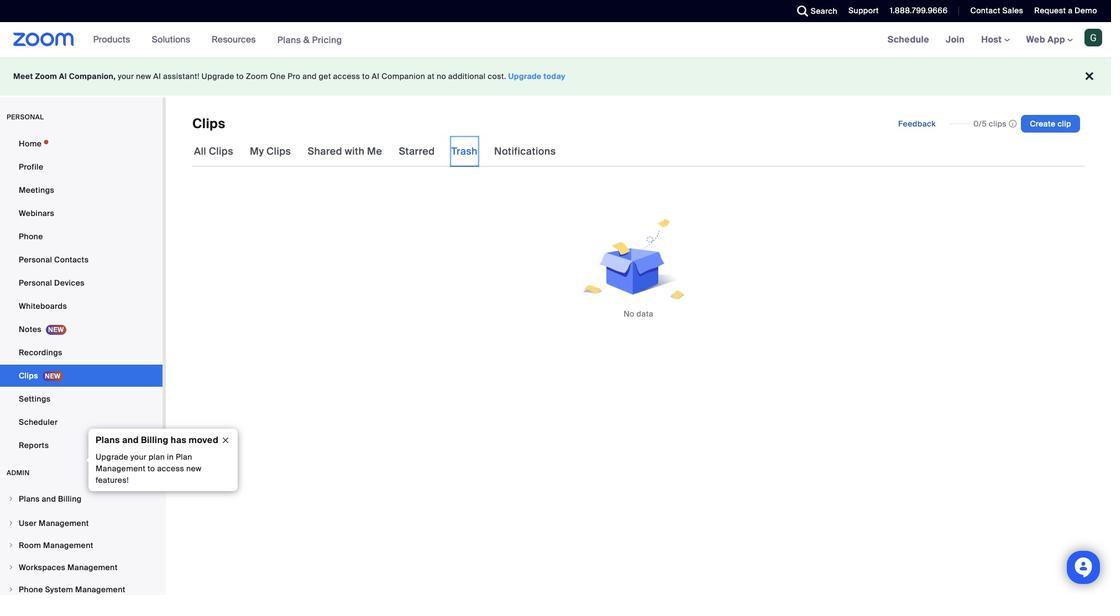 Task type: locate. For each thing, give the bounding box(es) containing it.
user management
[[19, 519, 89, 529]]

0 vertical spatial personal
[[19, 255, 52, 265]]

2 horizontal spatial to
[[362, 71, 370, 81]]

new down plan
[[186, 464, 202, 474]]

0 horizontal spatial access
[[157, 464, 184, 474]]

meetings
[[19, 185, 54, 195]]

plans and billing has moved
[[96, 435, 219, 446]]

personal devices link
[[0, 272, 163, 294]]

meet
[[13, 71, 33, 81]]

contact sales link
[[963, 0, 1027, 22], [971, 6, 1024, 15]]

upgrade inside upgrade your plan in plan management to access new features!
[[96, 452, 128, 462]]

plans down the scheduler link at the left
[[96, 435, 120, 446]]

right image left "user"
[[8, 521, 14, 527]]

profile picture image
[[1085, 29, 1103, 46]]

personal for personal contacts
[[19, 255, 52, 265]]

clip
[[1058, 119, 1072, 129]]

new inside meet zoom ai companion, footer
[[136, 71, 151, 81]]

phone for phone system management
[[19, 585, 43, 595]]

management inside menu item
[[39, 519, 89, 529]]

and for plans and billing
[[42, 495, 56, 504]]

right image
[[8, 543, 14, 549], [8, 587, 14, 594]]

billing
[[141, 435, 169, 446], [58, 495, 82, 504]]

personal for personal devices
[[19, 278, 52, 288]]

0 vertical spatial access
[[333, 71, 360, 81]]

personal up the personal devices
[[19, 255, 52, 265]]

feedback button
[[890, 115, 945, 133]]

zoom logo image
[[13, 33, 74, 46]]

support
[[849, 6, 879, 15]]

1 right image from the top
[[8, 496, 14, 503]]

and inside meet zoom ai companion, footer
[[303, 71, 317, 81]]

right image inside phone system management menu item
[[8, 587, 14, 594]]

user management menu item
[[0, 513, 163, 534]]

at
[[428, 71, 435, 81]]

access down the in
[[157, 464, 184, 474]]

1 horizontal spatial ai
[[153, 71, 161, 81]]

whiteboards link
[[0, 295, 163, 318]]

0 horizontal spatial zoom
[[35, 71, 57, 81]]

1.888.799.9666 button
[[882, 0, 951, 22], [890, 6, 948, 15]]

personal inside "link"
[[19, 278, 52, 288]]

management
[[96, 464, 146, 474], [39, 519, 89, 529], [43, 541, 93, 551], [67, 563, 118, 573], [75, 585, 125, 595]]

1.888.799.9666
[[890, 6, 948, 15]]

pro
[[288, 71, 301, 81]]

personal
[[19, 255, 52, 265], [19, 278, 52, 288]]

clips up all clips
[[192, 115, 225, 132]]

no
[[624, 309, 635, 319]]

solutions
[[152, 34, 190, 45]]

billing inside tooltip
[[141, 435, 169, 446]]

zoom left the 'one'
[[246, 71, 268, 81]]

today
[[544, 71, 566, 81]]

right image for room
[[8, 543, 14, 549]]

workspaces
[[19, 563, 65, 573]]

clips right all
[[209, 145, 233, 158]]

1 horizontal spatial plans
[[96, 435, 120, 446]]

phone for phone
[[19, 232, 43, 242]]

and
[[303, 71, 317, 81], [122, 435, 139, 446], [42, 495, 56, 504]]

zoom right meet at left top
[[35, 71, 57, 81]]

app
[[1048, 34, 1066, 45]]

all clips tab
[[192, 136, 235, 167]]

upgrade right cost.
[[509, 71, 542, 81]]

your right companion, at the left of the page
[[118, 71, 134, 81]]

cost.
[[488, 71, 507, 81]]

shared
[[308, 145, 342, 158]]

plans inside tooltip
[[96, 435, 120, 446]]

assistant!
[[163, 71, 200, 81]]

0 vertical spatial billing
[[141, 435, 169, 446]]

my clips tab
[[248, 136, 293, 167]]

notes
[[19, 325, 41, 335]]

plans and billing has moved tooltip
[[86, 429, 238, 492]]

2 vertical spatial and
[[42, 495, 56, 504]]

0 horizontal spatial to
[[148, 464, 155, 474]]

features!
[[96, 476, 129, 486]]

1 vertical spatial phone
[[19, 585, 43, 595]]

right image down the admin
[[8, 496, 14, 503]]

web
[[1027, 34, 1046, 45]]

plans for plans and billing has moved
[[96, 435, 120, 446]]

to inside upgrade your plan in plan management to access new features!
[[148, 464, 155, 474]]

1 horizontal spatial zoom
[[246, 71, 268, 81]]

to down resources dropdown button
[[236, 71, 244, 81]]

0 vertical spatial right image
[[8, 543, 14, 549]]

right image inside room management menu item
[[8, 543, 14, 549]]

&
[[304, 34, 310, 46]]

clips right my
[[267, 145, 291, 158]]

additional
[[449, 71, 486, 81]]

plans left &
[[277, 34, 301, 46]]

room
[[19, 541, 41, 551]]

1 vertical spatial billing
[[58, 495, 82, 504]]

right image inside plans and billing menu item
[[8, 496, 14, 503]]

ai
[[59, 71, 67, 81], [153, 71, 161, 81], [372, 71, 380, 81]]

management inside upgrade your plan in plan management to access new features!
[[96, 464, 146, 474]]

0 horizontal spatial upgrade
[[96, 452, 128, 462]]

2 personal from the top
[[19, 278, 52, 288]]

my
[[250, 145, 264, 158]]

to
[[236, 71, 244, 81], [362, 71, 370, 81], [148, 464, 155, 474]]

phone link
[[0, 226, 163, 248]]

demo
[[1075, 6, 1098, 15]]

0 horizontal spatial ai
[[59, 71, 67, 81]]

phone
[[19, 232, 43, 242], [19, 585, 43, 595]]

data
[[637, 309, 654, 319]]

clips inside tab
[[209, 145, 233, 158]]

right image left the system
[[8, 587, 14, 594]]

0 horizontal spatial plans
[[19, 495, 40, 504]]

your left the plan
[[130, 452, 147, 462]]

management up phone system management menu item
[[67, 563, 118, 573]]

1 vertical spatial personal
[[19, 278, 52, 288]]

recordings link
[[0, 342, 163, 364]]

1 vertical spatial plans
[[96, 435, 120, 446]]

upgrade down product information navigation
[[202, 71, 234, 81]]

clips
[[192, 115, 225, 132], [209, 145, 233, 158], [267, 145, 291, 158], [19, 371, 38, 381]]

ai left assistant!
[[153, 71, 161, 81]]

search button
[[789, 0, 841, 22]]

plans up "user"
[[19, 495, 40, 504]]

1 vertical spatial new
[[186, 464, 202, 474]]

new
[[136, 71, 151, 81], [186, 464, 202, 474]]

moved
[[189, 435, 219, 446]]

billing for plans and billing has moved
[[141, 435, 169, 446]]

2 vertical spatial plans
[[19, 495, 40, 504]]

1 horizontal spatial billing
[[141, 435, 169, 446]]

and left get
[[303, 71, 317, 81]]

ai left companion, at the left of the page
[[59, 71, 67, 81]]

recordings
[[19, 348, 62, 358]]

plans and billing
[[19, 495, 82, 504]]

to down the plan
[[148, 464, 155, 474]]

personal up whiteboards
[[19, 278, 52, 288]]

2 phone from the top
[[19, 585, 43, 595]]

web app button
[[1027, 34, 1074, 45]]

1 horizontal spatial new
[[186, 464, 202, 474]]

and up upgrade your plan in plan management to access new features!
[[122, 435, 139, 446]]

1 phone from the top
[[19, 232, 43, 242]]

2 horizontal spatial plans
[[277, 34, 301, 46]]

management up 'workspaces management'
[[43, 541, 93, 551]]

upgrade today link
[[509, 71, 566, 81]]

trash tab
[[450, 136, 480, 167]]

scheduler link
[[0, 412, 163, 434]]

0 vertical spatial plans
[[277, 34, 301, 46]]

and inside menu item
[[42, 495, 56, 504]]

right image left the room
[[8, 543, 14, 549]]

home link
[[0, 133, 163, 155]]

products button
[[93, 22, 135, 58]]

access right get
[[333, 71, 360, 81]]

shared with me
[[308, 145, 382, 158]]

2 horizontal spatial ai
[[372, 71, 380, 81]]

new inside upgrade your plan in plan management to access new features!
[[186, 464, 202, 474]]

upgrade up features!
[[96, 452, 128, 462]]

0/5 clips application
[[950, 118, 1017, 129]]

ai left the companion
[[372, 71, 380, 81]]

billing up the plan
[[141, 435, 169, 446]]

phone down workspaces
[[19, 585, 43, 595]]

billing for plans and billing
[[58, 495, 82, 504]]

0 vertical spatial right image
[[8, 496, 14, 503]]

and up user management
[[42, 495, 56, 504]]

create clip button
[[1022, 115, 1081, 133]]

2 vertical spatial right image
[[8, 565, 14, 571]]

new left assistant!
[[136, 71, 151, 81]]

2 right image from the top
[[8, 587, 14, 594]]

0 horizontal spatial new
[[136, 71, 151, 81]]

0 vertical spatial new
[[136, 71, 151, 81]]

product information navigation
[[85, 22, 351, 58]]

notifications
[[495, 145, 556, 158]]

create
[[1031, 119, 1056, 129]]

no data
[[624, 309, 654, 319]]

phone inside 'personal menu' menu
[[19, 232, 43, 242]]

0 horizontal spatial billing
[[58, 495, 82, 504]]

1 personal from the top
[[19, 255, 52, 265]]

and inside tooltip
[[122, 435, 139, 446]]

billing inside menu item
[[58, 495, 82, 504]]

1 horizontal spatial and
[[122, 435, 139, 446]]

phone down webinars
[[19, 232, 43, 242]]

tabs of clips tab list
[[192, 136, 558, 167]]

user
[[19, 519, 37, 529]]

3 right image from the top
[[8, 565, 14, 571]]

to left the companion
[[362, 71, 370, 81]]

0 vertical spatial your
[[118, 71, 134, 81]]

1 horizontal spatial access
[[333, 71, 360, 81]]

management up features!
[[96, 464, 146, 474]]

clips inside tab
[[267, 145, 291, 158]]

0 vertical spatial phone
[[19, 232, 43, 242]]

1 vertical spatial your
[[130, 452, 147, 462]]

feedback
[[899, 119, 936, 129]]

management up room management
[[39, 519, 89, 529]]

host button
[[982, 34, 1010, 45]]

right image
[[8, 496, 14, 503], [8, 521, 14, 527], [8, 565, 14, 571]]

right image for phone
[[8, 587, 14, 594]]

banner
[[0, 22, 1112, 58]]

0 horizontal spatial and
[[42, 495, 56, 504]]

plans inside menu item
[[19, 495, 40, 504]]

clips up settings
[[19, 371, 38, 381]]

personal contacts
[[19, 255, 89, 265]]

3 ai from the left
[[372, 71, 380, 81]]

meetings navigation
[[880, 22, 1112, 58]]

zoom
[[35, 71, 57, 81], [246, 71, 268, 81]]

plan
[[176, 452, 192, 462]]

1 horizontal spatial to
[[236, 71, 244, 81]]

1 vertical spatial and
[[122, 435, 139, 446]]

plans inside product information navigation
[[277, 34, 301, 46]]

1 vertical spatial access
[[157, 464, 184, 474]]

1 right image from the top
[[8, 543, 14, 549]]

request a demo link
[[1027, 0, 1112, 22], [1035, 6, 1098, 15]]

notes link
[[0, 319, 163, 341]]

right image inside workspaces management menu item
[[8, 565, 14, 571]]

settings link
[[0, 388, 163, 410]]

1 ai from the left
[[59, 71, 67, 81]]

workspaces management
[[19, 563, 118, 573]]

1 vertical spatial right image
[[8, 521, 14, 527]]

no
[[437, 71, 446, 81]]

right image inside the 'user management' menu item
[[8, 521, 14, 527]]

system
[[45, 585, 73, 595]]

billing up the 'user management' menu item
[[58, 495, 82, 504]]

2 right image from the top
[[8, 521, 14, 527]]

access inside meet zoom ai companion, footer
[[333, 71, 360, 81]]

right image for workspaces management
[[8, 565, 14, 571]]

right image left workspaces
[[8, 565, 14, 571]]

1 vertical spatial right image
[[8, 587, 14, 594]]

2 horizontal spatial and
[[303, 71, 317, 81]]

phone inside menu item
[[19, 585, 43, 595]]

2 zoom from the left
[[246, 71, 268, 81]]

0 vertical spatial and
[[303, 71, 317, 81]]



Task type: vqa. For each thing, say whether or not it's contained in the screenshot.
menu bar
no



Task type: describe. For each thing, give the bounding box(es) containing it.
has
[[171, 435, 187, 446]]

meet zoom ai companion, footer
[[0, 58, 1112, 96]]

settings
[[19, 394, 51, 404]]

plans for plans and billing
[[19, 495, 40, 504]]

2 horizontal spatial upgrade
[[509, 71, 542, 81]]

management down workspaces management menu item
[[75, 585, 125, 595]]

contact
[[971, 6, 1001, 15]]

plans and billing menu item
[[0, 489, 163, 512]]

personal menu menu
[[0, 133, 163, 458]]

resources button
[[212, 22, 261, 58]]

1 horizontal spatial upgrade
[[202, 71, 234, 81]]

request
[[1035, 6, 1067, 15]]

join
[[946, 34, 965, 45]]

one
[[270, 71, 286, 81]]

personal contacts link
[[0, 249, 163, 271]]

home
[[19, 139, 42, 149]]

my clips
[[250, 145, 291, 158]]

phone system management
[[19, 585, 125, 595]]

clips link
[[0, 365, 163, 387]]

starred
[[399, 145, 435, 158]]

right image for plans and billing
[[8, 496, 14, 503]]

management for user management
[[39, 519, 89, 529]]

whiteboards
[[19, 301, 67, 311]]

0/5
[[974, 119, 987, 129]]

plans & pricing
[[277, 34, 342, 46]]

contact sales
[[971, 6, 1024, 15]]

meet zoom ai companion, your new ai assistant! upgrade to zoom one pro and get access to ai companion at no additional cost. upgrade today
[[13, 71, 566, 81]]

personal
[[7, 113, 44, 122]]

resources
[[212, 34, 256, 45]]

solutions button
[[152, 22, 195, 58]]

phone system management menu item
[[0, 580, 163, 596]]

schedule
[[888, 34, 930, 45]]

products
[[93, 34, 130, 45]]

in
[[167, 452, 174, 462]]

and for plans and billing has moved
[[122, 435, 139, 446]]

0/5 clips
[[974, 119, 1007, 129]]

2 ai from the left
[[153, 71, 161, 81]]

right image for user management
[[8, 521, 14, 527]]

management for workspaces management
[[67, 563, 118, 573]]

companion,
[[69, 71, 116, 81]]

web app
[[1027, 34, 1066, 45]]

room management menu item
[[0, 535, 163, 556]]

trash
[[452, 145, 478, 158]]

contacts
[[54, 255, 89, 265]]

sales
[[1003, 6, 1024, 15]]

admin
[[7, 469, 30, 478]]

webinars link
[[0, 202, 163, 225]]

plan
[[149, 452, 165, 462]]

join link
[[938, 22, 974, 58]]

reports
[[19, 441, 49, 451]]

search
[[811, 6, 838, 16]]

with
[[345, 145, 365, 158]]

me
[[367, 145, 382, 158]]

your inside upgrade your plan in plan management to access new features!
[[130, 452, 147, 462]]

starred tab
[[397, 136, 437, 167]]

profile
[[19, 162, 43, 172]]

create clip
[[1031, 119, 1072, 129]]

plans for plans & pricing
[[277, 34, 301, 46]]

shared with me tab
[[306, 136, 384, 167]]

all clips
[[194, 145, 233, 158]]

workspaces management menu item
[[0, 558, 163, 579]]

schedule link
[[880, 22, 938, 58]]

room management
[[19, 541, 93, 551]]

1 zoom from the left
[[35, 71, 57, 81]]

host
[[982, 34, 1005, 45]]

management for room management
[[43, 541, 93, 551]]

personal devices
[[19, 278, 85, 288]]

pricing
[[312, 34, 342, 46]]

admin menu menu
[[0, 489, 163, 596]]

your inside meet zoom ai companion, footer
[[118, 71, 134, 81]]

banner containing products
[[0, 22, 1112, 58]]

close image
[[217, 436, 235, 446]]

meetings link
[[0, 179, 163, 201]]

upgrade your plan in plan management to access new features!
[[96, 452, 202, 486]]

scheduler
[[19, 418, 58, 428]]

all
[[194, 145, 206, 158]]

devices
[[54, 278, 85, 288]]

access inside upgrade your plan in plan management to access new features!
[[157, 464, 184, 474]]

companion
[[382, 71, 426, 81]]

request a demo
[[1035, 6, 1098, 15]]

clips inside 'personal menu' menu
[[19, 371, 38, 381]]

a
[[1069, 6, 1073, 15]]

clips
[[990, 119, 1007, 129]]

webinars
[[19, 209, 54, 218]]



